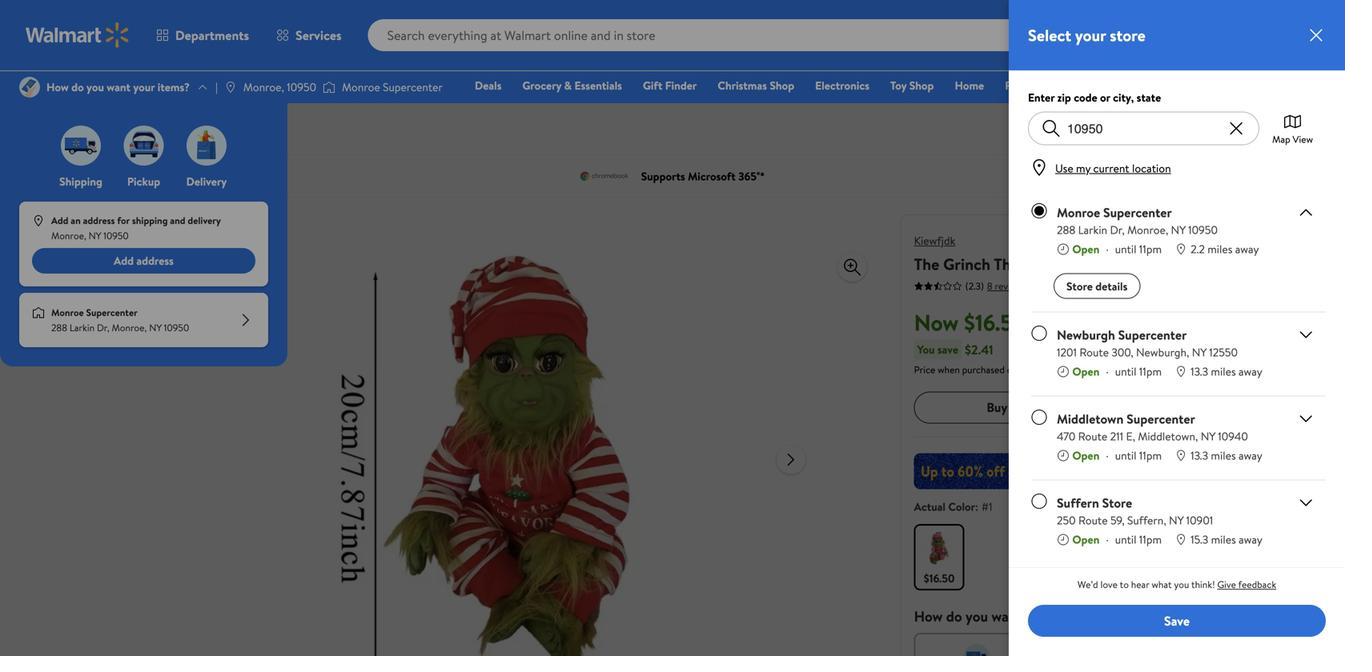 Task type: vqa. For each thing, say whether or not it's contained in the screenshot.
Jet-Puffed Mini Marshmallows, 10 oz Bag image Add button
no



Task type: locate. For each thing, give the bounding box(es) containing it.
gift for gift cards
[[1063, 78, 1083, 93]]

larkin up the grinch throw with character pillow plush set - image 2 of 2
[[70, 321, 95, 335]]

1 horizontal spatial 288
[[1057, 222, 1076, 238]]

11pm down suffern,
[[1140, 532, 1162, 548]]

open down 250
[[1073, 532, 1100, 548]]

newburgh supercenter store details image
[[1297, 326, 1316, 345]]

2 up $116.12
[[1309, 18, 1315, 32]]

2 open from the top
[[1073, 364, 1100, 380]]

gift inside gift finder link
[[643, 78, 663, 93]]

2 11pm from the top
[[1140, 364, 1162, 380]]

59,
[[1111, 513, 1125, 529]]

do down $16.50 button
[[947, 607, 963, 627]]

2 vertical spatial route
[[1079, 513, 1108, 529]]

monroe supercenter 288 larkin dr, monroe, ny 10950 up character at right top
[[1057, 204, 1218, 238]]

1 vertical spatial plush
[[1194, 253, 1232, 276]]

monroe, down an
[[51, 229, 86, 243]]

store details
[[1067, 279, 1128, 294]]

how do you want your items?
[[46, 79, 190, 95]]

0 vertical spatial add
[[51, 214, 68, 228]]

0 horizontal spatial monroe supercenter 288 larkin dr, monroe, ny 10950
[[51, 306, 189, 335]]

1 vertical spatial route
[[1079, 429, 1108, 445]]

want left item?
[[992, 607, 1023, 627]]

store left details
[[1067, 279, 1093, 294]]

ny left the 10901
[[1169, 513, 1184, 529]]

1 vertical spatial 13.3
[[1191, 448, 1209, 464]]

1 horizontal spatial add
[[114, 253, 134, 269]]

10901
[[1187, 513, 1214, 529]]

gift
[[643, 78, 663, 93], [1063, 78, 1083, 93]]

2 gift from the left
[[1063, 78, 1083, 93]]

until for middletown
[[1115, 448, 1137, 464]]

11pm down 288 larkin dr, monroe, ny 10950. element at the top right of the page
[[1140, 242, 1162, 257]]

1 vertical spatial $16.50
[[924, 571, 955, 587]]

1 until from the top
[[1115, 242, 1137, 257]]

monroe, up 'pillow'
[[1128, 222, 1169, 238]]

13.3 for newburgh supercenter
[[1191, 364, 1209, 380]]

away up cart
[[1239, 364, 1263, 380]]

2 shop from the left
[[910, 78, 934, 93]]

middletown supercenter store details image
[[1297, 410, 1316, 429]]

shop right christmas
[[770, 78, 795, 93]]

the grinch throw with character pillow plush set - image 1 of 2 image
[[35, 255, 129, 348]]

2 vertical spatial to
[[1120, 578, 1129, 592]]

learn more about strikethrough prices image
[[1063, 321, 1076, 333]]

route down middletown
[[1079, 429, 1108, 445]]

open right 'with'
[[1073, 242, 1100, 257]]

13.3 up add to cart
[[1191, 364, 1209, 380]]

plush left set
[[1194, 253, 1232, 276]]

2 left 4
[[221, 119, 227, 134]]

use
[[1056, 161, 1074, 176]]

electronics link
[[808, 77, 877, 94]]

0 vertical spatial &
[[564, 78, 572, 93]]

288
[[1057, 222, 1076, 238], [51, 321, 67, 335]]

0 horizontal spatial address
[[83, 214, 115, 228]]

select store option group
[[1028, 190, 1326, 657]]

add left an
[[51, 214, 68, 228]]

miles down '12550'
[[1211, 364, 1236, 380]]

open · until 11pm down 211
[[1073, 448, 1162, 464]]

· down newburgh
[[1106, 364, 1109, 380]]

open down 470 on the right bottom of the page
[[1073, 448, 1100, 464]]

my
[[1077, 161, 1091, 176]]

dr, down add address button
[[97, 321, 109, 335]]

monroe, down add address button
[[112, 321, 147, 335]]

essentials
[[575, 78, 622, 93]]

0 vertical spatial 13.3
[[1191, 364, 1209, 380]]

0 vertical spatial $16.50
[[964, 307, 1026, 338]]

0 horizontal spatial gift
[[643, 78, 663, 93]]

how for how do you want your item?
[[914, 607, 943, 627]]

0 horizontal spatial store
[[1067, 279, 1093, 294]]

2 vertical spatial you
[[966, 607, 988, 627]]

route down the suffern
[[1079, 513, 1108, 529]]

 image down "walmart" image
[[19, 77, 40, 98]]

open · until 11pm down 300,
[[1073, 364, 1162, 380]]

2 vertical spatial your
[[1026, 607, 1054, 627]]

miles for suffern store
[[1212, 532, 1237, 548]]

13.3 miles away for middletown supercenter
[[1191, 448, 1263, 464]]

plush inside kiewfjdk the grinch throw with character pillow plush set
[[1194, 253, 1232, 276]]

0 horizontal spatial to
[[230, 119, 240, 134]]

your inside dialog
[[1076, 24, 1106, 46]]

open for middletown supercenter
[[1073, 448, 1100, 464]]

address down the add an address for shipping and delivery monroe, ny 10950 on the top left
[[136, 253, 174, 269]]

until
[[1115, 242, 1137, 257], [1115, 364, 1137, 380], [1115, 448, 1137, 464], [1115, 532, 1137, 548]]

1 horizontal spatial /
[[211, 119, 215, 134]]

 image
[[19, 77, 40, 98], [224, 81, 237, 94]]

delivery
[[186, 174, 227, 189]]

add down the add an address for shipping and delivery monroe, ny 10950 on the top left
[[114, 253, 134, 269]]

0 vertical spatial plush
[[155, 119, 181, 134]]

10950
[[287, 79, 316, 95], [1189, 222, 1218, 238], [103, 229, 129, 243], [164, 321, 189, 335]]

select your store dialog
[[1009, 0, 1346, 657]]

$16.50 down actual
[[924, 571, 955, 587]]

1 horizontal spatial address
[[136, 253, 174, 269]]

dr, up character at right top
[[1110, 222, 1125, 238]]

none radio inside select store option group
[[1032, 494, 1048, 510]]

monroe inside select store option group
[[1057, 204, 1101, 221]]

1 vertical spatial how
[[914, 607, 943, 627]]

0 horizontal spatial &
[[145, 119, 152, 134]]

1 horizontal spatial do
[[947, 607, 963, 627]]

0 vertical spatial larkin
[[1079, 222, 1108, 238]]

0 horizontal spatial  image
[[19, 77, 40, 98]]

13.3 down middletown,
[[1191, 448, 1209, 464]]

 image right |
[[224, 81, 237, 94]]

0 vertical spatial 288
[[1057, 222, 1076, 238]]

1 vertical spatial your
[[133, 79, 155, 95]]

1 vertical spatial address
[[136, 253, 174, 269]]

ny
[[1171, 222, 1186, 238], [89, 229, 101, 243], [149, 321, 162, 335], [1192, 345, 1207, 360], [1201, 429, 1216, 445], [1169, 513, 1184, 529]]

4 until from the top
[[1115, 532, 1137, 548]]

store
[[1067, 279, 1093, 294], [1103, 495, 1133, 512]]

1 horizontal spatial want
[[992, 607, 1023, 627]]

1 13.3 miles away from the top
[[1191, 364, 1263, 380]]

actual color list
[[911, 521, 1308, 594]]

dr, inside select store option group
[[1110, 222, 1125, 238]]

0 horizontal spatial do
[[71, 79, 84, 95]]

0 vertical spatial do
[[71, 79, 84, 95]]

you
[[87, 79, 104, 95], [1175, 578, 1190, 592], [966, 607, 988, 627]]

2 · from the top
[[1106, 364, 1109, 380]]

& right animals
[[145, 119, 152, 134]]

away up "give feedback" button
[[1239, 532, 1263, 548]]

· up details
[[1106, 242, 1109, 257]]

want up animals
[[107, 79, 131, 95]]

Enter zip code or city, state text field
[[1061, 113, 1227, 145]]

to inside button
[[1203, 399, 1215, 417]]

to inside dialog
[[1120, 578, 1129, 592]]

11pm for monroe supercenter
[[1140, 242, 1162, 257]]

 image for how do you want your items?
[[19, 77, 40, 98]]

None radio
[[1032, 494, 1048, 510]]

0 vertical spatial you
[[87, 79, 104, 95]]

1 horizontal spatial gift
[[1063, 78, 1083, 93]]

13.3 miles away down 10940 at the right of page
[[1191, 448, 1263, 464]]

1 horizontal spatial monroe supercenter 288 larkin dr, monroe, ny 10950
[[1057, 204, 1218, 238]]

1 · from the top
[[1106, 242, 1109, 257]]

suffern store 250 route 59, suffern, ny 10901
[[1057, 495, 1214, 529]]

3 open from the top
[[1073, 448, 1100, 464]]

open · until 11pm
[[1073, 242, 1162, 257], [1073, 364, 1162, 380], [1073, 448, 1162, 464], [1073, 532, 1162, 548]]

4 · from the top
[[1106, 532, 1109, 548]]

1201 route 300, newburgh, ny 12550. element
[[1057, 345, 1263, 361]]

2 open · until 11pm from the top
[[1073, 364, 1162, 380]]

 image inside delivery button
[[187, 126, 227, 166]]

1 vertical spatial want
[[992, 607, 1023, 627]]

0 horizontal spatial $16.50
[[924, 571, 955, 587]]

0 horizontal spatial shop
[[770, 78, 795, 93]]

pickup button
[[121, 122, 167, 189]]

christmas shop
[[718, 78, 795, 93]]

animals
[[104, 119, 142, 134]]

monroe,
[[243, 79, 284, 95], [1128, 222, 1169, 238], [51, 229, 86, 243], [112, 321, 147, 335]]

· down middletown
[[1106, 448, 1109, 464]]

0 vertical spatial monroe supercenter 288 larkin dr, monroe, ny 10950
[[1057, 204, 1218, 238]]

supercenter up the 470 route 211 e, middletown, ny 10940. element
[[1127, 411, 1196, 428]]

1 horizontal spatial &
[[564, 78, 572, 93]]

1 horizontal spatial  image
[[224, 81, 237, 94]]

intent image for shipping image
[[965, 645, 990, 657]]

 image for pickup
[[124, 126, 164, 166]]

2 13.3 from the top
[[1191, 448, 1209, 464]]

& right the grocery
[[564, 78, 572, 93]]

1 vertical spatial 288
[[51, 321, 67, 335]]

ny left '12550'
[[1192, 345, 1207, 360]]

your
[[1076, 24, 1106, 46], [133, 79, 155, 95], [1026, 607, 1054, 627]]

how for how do you want your items?
[[46, 79, 69, 95]]

0 vertical spatial store
[[1067, 279, 1093, 294]]

the grinch throw with character pillow plush set - image 2 of 2 image
[[35, 358, 129, 452]]

1 horizontal spatial plush
[[1194, 253, 1232, 276]]

4
[[243, 119, 250, 134]]

0 horizontal spatial your
[[133, 79, 155, 95]]

0 horizontal spatial add
[[51, 214, 68, 228]]

years
[[253, 119, 278, 134]]

away down 10940 at the right of page
[[1239, 448, 1263, 464]]

1 13.3 from the top
[[1191, 364, 1209, 380]]

store up "59,"
[[1103, 495, 1133, 512]]

250 route 59, suffern, ny 10901. element
[[1057, 513, 1263, 529]]

use my current location
[[1056, 161, 1172, 176]]

288 inside select store option group
[[1057, 222, 1076, 238]]

use my current location button
[[1049, 161, 1176, 176]]

$16.50 up '$2.41'
[[964, 307, 1026, 338]]

1 gift from the left
[[643, 78, 663, 93]]

 image inside shipping button
[[61, 126, 101, 166]]

open · until 11pm down "59,"
[[1073, 532, 1162, 548]]

 image for delivery
[[187, 126, 227, 166]]

route down newburgh
[[1080, 345, 1109, 360]]

supercenter down add address button
[[86, 306, 138, 320]]

0 horizontal spatial /
[[55, 119, 59, 134]]

larkin up character at right top
[[1079, 222, 1108, 238]]

route for suffern
[[1079, 513, 1108, 529]]

route inside newburgh supercenter 1201 route 300, newburgh, ny 12550
[[1080, 345, 1109, 360]]

2 vertical spatial add
[[1177, 399, 1200, 417]]

2 horizontal spatial monroe
[[1057, 204, 1101, 221]]

0 vertical spatial how
[[46, 79, 69, 95]]

ny up add address button
[[89, 229, 101, 243]]

0 vertical spatial to
[[230, 119, 240, 134]]

address right an
[[83, 214, 115, 228]]

delivery button
[[183, 122, 230, 189]]

suffern,
[[1128, 513, 1167, 529]]

route for middletown
[[1079, 429, 1108, 445]]

11pm down the 470 route 211 e, middletown, ny 10940. element
[[1140, 448, 1162, 464]]

0 vertical spatial dr,
[[1110, 222, 1125, 238]]

1 vertical spatial 13.3 miles away
[[1191, 448, 1263, 464]]

shop for christmas shop
[[770, 78, 795, 93]]

2 horizontal spatial your
[[1076, 24, 1106, 46]]

monroe
[[342, 79, 380, 95], [1057, 204, 1101, 221], [51, 306, 84, 320]]

2 13.3 miles away from the top
[[1191, 448, 1263, 464]]

add for add an address for shipping and delivery monroe, ny 10950
[[51, 214, 68, 228]]

until down 288 larkin dr, monroe, ny 10950. element at the top right of the page
[[1115, 242, 1137, 257]]

grinch
[[944, 253, 991, 276]]

you right what
[[1175, 578, 1190, 592]]

monroe supercenter 288 larkin dr, monroe, ny 10950
[[1057, 204, 1218, 238], [51, 306, 189, 335]]

0 horizontal spatial plush
[[155, 119, 181, 134]]

11pm
[[1140, 242, 1162, 257], [1140, 364, 1162, 380], [1140, 448, 1162, 464], [1140, 532, 1162, 548]]

open · until 11pm up details
[[1073, 242, 1162, 257]]

larkin
[[1079, 222, 1108, 238], [70, 321, 95, 335]]

deals
[[475, 78, 502, 93]]

you up stuffed
[[87, 79, 104, 95]]

supercenter inside newburgh supercenter 1201 route 300, newburgh, ny 12550
[[1119, 326, 1187, 344]]

11pm for suffern store
[[1140, 532, 1162, 548]]

miles right 2.2
[[1208, 242, 1233, 257]]

1 horizontal spatial larkin
[[1079, 222, 1108, 238]]

route inside the middletown supercenter 470 route 211 e, middletown, ny 10940
[[1079, 429, 1108, 445]]

0 vertical spatial address
[[83, 214, 115, 228]]

newburgh,
[[1137, 345, 1190, 360]]

3 · from the top
[[1106, 448, 1109, 464]]

feedback
[[1239, 578, 1277, 592]]

store
[[1110, 24, 1146, 46]]

open
[[1073, 242, 1100, 257], [1073, 364, 1100, 380], [1073, 448, 1100, 464], [1073, 532, 1100, 548]]

1 horizontal spatial monroe
[[342, 79, 380, 95]]

1 shop from the left
[[770, 78, 795, 93]]

you up intent image for shipping
[[966, 607, 988, 627]]

1 open · until 11pm from the top
[[1073, 242, 1162, 257]]

1 open from the top
[[1073, 242, 1100, 257]]

·
[[1106, 242, 1109, 257], [1106, 364, 1109, 380], [1106, 448, 1109, 464], [1106, 532, 1109, 548]]

1 vertical spatial do
[[947, 607, 963, 627]]

plush left toys
[[155, 119, 181, 134]]

monroe supercenter 288 larkin dr, monroe, ny 10950 down add address button
[[51, 306, 189, 335]]

miles down 10940 at the right of page
[[1211, 448, 1236, 464]]

/ right toys
[[211, 119, 215, 134]]

 image
[[323, 79, 336, 95], [61, 126, 101, 166], [124, 126, 164, 166], [187, 126, 227, 166], [32, 215, 45, 228], [32, 307, 45, 320]]

to left cart
[[1203, 399, 1215, 417]]

walmart image
[[26, 22, 130, 48]]

0 vertical spatial route
[[1080, 345, 1109, 360]]

3 until from the top
[[1115, 448, 1137, 464]]

with
[[1041, 253, 1072, 276]]

2 until from the top
[[1115, 364, 1137, 380]]

now $16.50
[[914, 307, 1026, 338]]

ny down add address button
[[149, 321, 162, 335]]

0 horizontal spatial you
[[87, 79, 104, 95]]

1 horizontal spatial 2
[[1309, 18, 1315, 32]]

1 vertical spatial you
[[1175, 578, 1190, 592]]

away right 2.2
[[1236, 242, 1260, 257]]

/
[[55, 119, 59, 134], [211, 119, 215, 134]]

1 horizontal spatial you
[[966, 607, 988, 627]]

13.3 miles away down '12550'
[[1191, 364, 1263, 380]]

shop
[[770, 78, 795, 93], [910, 78, 934, 93]]

select your store
[[1028, 24, 1146, 46]]

how down $16.50 button
[[914, 607, 943, 627]]

until down e,
[[1115, 448, 1137, 464]]

monroe, up years
[[243, 79, 284, 95]]

miles right 15.3
[[1212, 532, 1237, 548]]

christmas shop link
[[711, 77, 802, 94]]

your left item?
[[1026, 607, 1054, 627]]

price
[[914, 363, 936, 377]]

1 vertical spatial monroe
[[1057, 204, 1101, 221]]

map
[[1273, 132, 1291, 146]]

buy now button
[[914, 392, 1106, 424]]

1 11pm from the top
[[1140, 242, 1162, 257]]

shop right toy
[[910, 78, 934, 93]]

ny inside the add an address for shipping and delivery monroe, ny 10950
[[89, 229, 101, 243]]

1 horizontal spatial $16.50
[[964, 307, 1026, 338]]

to right love
[[1120, 578, 1129, 592]]

4 11pm from the top
[[1140, 532, 1162, 548]]

add inside the add an address for shipping and delivery monroe, ny 10950
[[51, 214, 68, 228]]

15.3
[[1191, 532, 1209, 548]]

0 vertical spatial your
[[1076, 24, 1106, 46]]

0 horizontal spatial dr,
[[97, 321, 109, 335]]

4 open · until 11pm from the top
[[1073, 532, 1162, 548]]

1 horizontal spatial shop
[[910, 78, 934, 93]]

0 horizontal spatial 2
[[221, 119, 227, 134]]

1 horizontal spatial store
[[1103, 495, 1133, 512]]

gift inside gift cards link
[[1063, 78, 1083, 93]]

zip
[[1058, 90, 1072, 105]]

love
[[1101, 578, 1118, 592]]

2
[[1309, 18, 1315, 32], [221, 119, 227, 134]]

supercenter up 288 larkin dr, monroe, ny 10950. element at the top right of the page
[[1104, 204, 1172, 221]]

or
[[1101, 90, 1111, 105]]

1 vertical spatial to
[[1203, 399, 1215, 417]]

1 vertical spatial store
[[1103, 495, 1133, 512]]

0 vertical spatial want
[[107, 79, 131, 95]]

do
[[71, 79, 84, 95], [947, 607, 963, 627]]

and
[[170, 214, 185, 228]]

· for suffern
[[1106, 532, 1109, 548]]

0 horizontal spatial 288
[[51, 321, 67, 335]]

do up stuffed
[[71, 79, 84, 95]]

2 horizontal spatial you
[[1175, 578, 1190, 592]]

0 horizontal spatial want
[[107, 79, 131, 95]]

0 vertical spatial 13.3 miles away
[[1191, 364, 1263, 380]]

zoom image modal image
[[843, 258, 862, 277]]

3 11pm from the top
[[1140, 448, 1162, 464]]

open down 1201 at the bottom
[[1073, 364, 1100, 380]]

2 to 4 years link
[[221, 119, 278, 134]]

 image inside the "pickup" button
[[124, 126, 164, 166]]

ny left 10940 at the right of page
[[1201, 429, 1216, 445]]

open for suffern store
[[1073, 532, 1100, 548]]

give feedback button
[[1218, 578, 1277, 592]]

address inside the add an address for shipping and delivery monroe, ny 10950
[[83, 214, 115, 228]]

0 horizontal spatial how
[[46, 79, 69, 95]]

until down 300,
[[1115, 364, 1137, 380]]

2 vertical spatial monroe
[[51, 306, 84, 320]]

state
[[1137, 90, 1162, 105]]

11pm down 1201 route 300, newburgh, ny 12550. element
[[1140, 364, 1162, 380]]

your left store
[[1076, 24, 1106, 46]]

10950 inside the add an address for shipping and delivery monroe, ny 10950
[[103, 229, 129, 243]]

2 horizontal spatial to
[[1203, 399, 1215, 417]]

until down "59,"
[[1115, 532, 1137, 548]]

dr,
[[1110, 222, 1125, 238], [97, 321, 109, 335]]

toys
[[183, 119, 204, 134]]

your for how do you want your item?
[[1026, 607, 1054, 627]]

to left 4
[[230, 119, 240, 134]]

1 vertical spatial monroe supercenter 288 larkin dr, monroe, ny 10950
[[51, 306, 189, 335]]

close panel image
[[1307, 26, 1326, 45]]

· down the suffern store 250 route 59, suffern, ny 10901
[[1106, 532, 1109, 548]]

miles
[[1208, 242, 1233, 257], [1211, 364, 1236, 380], [1211, 448, 1236, 464], [1212, 532, 1237, 548]]

map view
[[1273, 132, 1314, 146]]

2 horizontal spatial add
[[1177, 399, 1200, 417]]

13.3 for middletown supercenter
[[1191, 448, 1209, 464]]

route inside the suffern store 250 route 59, suffern, ny 10901
[[1079, 513, 1108, 529]]

1 vertical spatial add
[[114, 253, 134, 269]]

buy
[[987, 399, 1008, 417]]

delivery
[[188, 214, 221, 228]]

1 horizontal spatial dr,
[[1110, 222, 1125, 238]]

1 horizontal spatial to
[[1120, 578, 1129, 592]]

4 open from the top
[[1073, 532, 1100, 548]]

1 vertical spatial &
[[145, 119, 152, 134]]

how up stuffed
[[46, 79, 69, 95]]

miles for newburgh supercenter
[[1211, 364, 1236, 380]]

/ left stuffed
[[55, 119, 59, 134]]

supercenter up 1201 route 300, newburgh, ny 12550. element
[[1119, 326, 1187, 344]]

kiewfjdk link
[[914, 233, 956, 249]]

pickup
[[127, 174, 160, 189]]

None radio
[[1032, 203, 1048, 219], [1032, 326, 1048, 342], [1032, 410, 1048, 426], [1032, 203, 1048, 219], [1032, 326, 1048, 342], [1032, 410, 1048, 426]]

how
[[46, 79, 69, 95], [914, 607, 943, 627]]

1 vertical spatial 2
[[221, 119, 227, 134]]

1 horizontal spatial your
[[1026, 607, 1054, 627]]

add up middletown,
[[1177, 399, 1200, 417]]

1 horizontal spatial how
[[914, 607, 943, 627]]

3 open · until 11pm from the top
[[1073, 448, 1162, 464]]

you for how do you want your items?
[[87, 79, 104, 95]]

 image for monroe, 10950
[[224, 81, 237, 94]]

larkin inside select store option group
[[1079, 222, 1108, 238]]

your left items?
[[133, 79, 155, 95]]

Search search field
[[368, 19, 1075, 51]]

shop for toy shop
[[910, 78, 934, 93]]

until for newburgh
[[1115, 364, 1137, 380]]

supercenter
[[383, 79, 443, 95], [1104, 204, 1172, 221], [86, 306, 138, 320], [1119, 326, 1187, 344], [1127, 411, 1196, 428]]

1 vertical spatial larkin
[[70, 321, 95, 335]]



Task type: describe. For each thing, give the bounding box(es) containing it.
toy
[[891, 78, 907, 93]]

gift finder
[[643, 78, 697, 93]]

select
[[1028, 24, 1072, 46]]

gift for gift finder
[[643, 78, 663, 93]]

view
[[1293, 132, 1314, 146]]

home
[[955, 78, 985, 93]]

open · until 11pm for newburgh
[[1073, 364, 1162, 380]]

think!
[[1192, 578, 1215, 592]]

$18.91
[[1033, 319, 1060, 335]]

until for suffern
[[1115, 532, 1137, 548]]

11pm for middletown supercenter
[[1140, 448, 1162, 464]]

#1
[[982, 499, 993, 515]]

newburgh
[[1057, 326, 1116, 344]]

away for middletown supercenter
[[1239, 448, 1263, 464]]

300,
[[1112, 345, 1134, 360]]

current
[[1094, 161, 1130, 176]]

an
[[71, 214, 81, 228]]

stuffed
[[65, 119, 102, 134]]

item?
[[1057, 607, 1093, 627]]

want for items?
[[107, 79, 131, 95]]

cart
[[1218, 399, 1240, 417]]

away for newburgh supercenter
[[1239, 364, 1263, 380]]

0 horizontal spatial monroe
[[51, 306, 84, 320]]

 image for monroe supercenter
[[323, 79, 336, 95]]

monroe supercenter
[[342, 79, 443, 95]]

character
[[1076, 253, 1145, 276]]

Walmart Site-Wide search field
[[368, 19, 1075, 51]]

next media item image
[[782, 451, 801, 470]]

10950 inside select store option group
[[1189, 222, 1218, 238]]

15.3 miles away
[[1191, 532, 1263, 548]]

supercenter left the deals
[[383, 79, 443, 95]]

suffern store store details image
[[1297, 494, 1316, 513]]

 image for shipping
[[61, 126, 101, 166]]

toy shop
[[891, 78, 934, 93]]

map view button
[[1273, 112, 1314, 146]]

your for how do you want your items?
[[133, 79, 155, 95]]

$16.50 button
[[914, 524, 965, 591]]

you inside dialog
[[1175, 578, 1190, 592]]

code
[[1074, 90, 1098, 105]]

ny inside newburgh supercenter 1201 route 300, newburgh, ny 12550
[[1192, 345, 1207, 360]]

city,
[[1113, 90, 1134, 105]]

christmas
[[718, 78, 767, 93]]

monroe, inside the add an address for shipping and delivery monroe, ny 10950
[[51, 229, 86, 243]]

monroe supercenter store details image
[[1297, 203, 1316, 222]]

shipping
[[59, 174, 102, 189]]

250
[[1057, 513, 1076, 529]]

store details link
[[1054, 274, 1141, 299]]

:
[[976, 499, 979, 515]]

do for how do you want your item?
[[947, 607, 963, 627]]

away for suffern store
[[1239, 532, 1263, 548]]

now
[[1011, 399, 1034, 417]]

save
[[1165, 613, 1190, 630]]

newburgh supercenter 1201 route 300, newburgh, ny 12550
[[1057, 326, 1238, 360]]

· for newburgh
[[1106, 364, 1109, 380]]

470 route 211 e, middletown, ny 10940. element
[[1057, 429, 1263, 445]]

11pm for newburgh supercenter
[[1140, 364, 1162, 380]]

save
[[938, 342, 959, 357]]

· for middletown
[[1106, 448, 1109, 464]]

$2.41
[[965, 341, 994, 359]]

how do you want your item?
[[914, 607, 1093, 627]]

e,
[[1127, 429, 1136, 445]]

ny up 'pillow'
[[1171, 222, 1186, 238]]

monroe, inside select store option group
[[1128, 222, 1169, 238]]

shipping button
[[58, 122, 104, 189]]

0 horizontal spatial larkin
[[70, 321, 95, 335]]

want for item?
[[992, 607, 1023, 627]]

gift finder link
[[636, 77, 704, 94]]

actual color : #1
[[914, 499, 993, 515]]

$116.12
[[1295, 40, 1316, 51]]

reviews
[[995, 280, 1026, 293]]

grocery
[[523, 78, 562, 93]]

add for add to cart
[[1177, 399, 1200, 417]]

gift cards link
[[1056, 77, 1121, 94]]

(2.3) 8 reviews
[[966, 280, 1026, 293]]

route for newburgh
[[1080, 345, 1109, 360]]

2.2
[[1191, 242, 1205, 257]]

online
[[1007, 363, 1033, 377]]

registry
[[1135, 78, 1176, 93]]

give
[[1218, 578, 1237, 592]]

kiewfjdk the grinch throw with character pillow plush set
[[914, 233, 1259, 276]]

up to sixty percent off deals. shop now. image
[[914, 454, 1305, 490]]

purchased
[[963, 363, 1005, 377]]

now
[[914, 307, 959, 338]]

the
[[914, 253, 940, 276]]

1 vertical spatial dr,
[[97, 321, 109, 335]]

clear zip code or city, state field image
[[1227, 119, 1246, 138]]

ny inside the suffern store 250 route 59, suffern, ny 10901
[[1169, 513, 1184, 529]]

add address
[[114, 253, 174, 269]]

kiewfjdk
[[914, 233, 956, 249]]

store inside the suffern store 250 route 59, suffern, ny 10901
[[1103, 495, 1133, 512]]

1 / from the left
[[55, 119, 59, 134]]

ny inside the middletown supercenter 470 route 211 e, middletown, ny 10940
[[1201, 429, 1216, 445]]

supercenter inside the middletown supercenter 470 route 211 e, middletown, ny 10940
[[1127, 411, 1196, 428]]

fashion link
[[998, 77, 1050, 94]]

open for monroe supercenter
[[1073, 242, 1100, 257]]

miles for monroe supercenter
[[1208, 242, 1233, 257]]

enter
[[1028, 90, 1055, 105]]

add for add address
[[114, 253, 134, 269]]

finder
[[665, 78, 697, 93]]

|
[[215, 79, 218, 95]]

we'd
[[1078, 578, 1099, 592]]

288 larkin dr, monroe, ny 10950. element
[[1057, 222, 1260, 238]]

monroe supercenter 288 larkin dr, monroe, ny 10950 inside select store option group
[[1057, 204, 1218, 238]]

items?
[[158, 79, 190, 95]]

open for newburgh supercenter
[[1073, 364, 1100, 380]]

deals link
[[468, 77, 509, 94]]

(2.3)
[[966, 280, 984, 293]]

2.2 miles away
[[1191, 242, 1260, 257]]

open · until 11pm for middletown
[[1073, 448, 1162, 464]]

middletown
[[1057, 411, 1124, 428]]

$16.50 inside button
[[924, 571, 955, 587]]

grocery & essentials
[[523, 78, 622, 93]]

address inside add address button
[[136, 253, 174, 269]]

13.3 miles away for newburgh supercenter
[[1191, 364, 1263, 380]]

do for how do you want your items?
[[71, 79, 84, 95]]

when
[[938, 363, 960, 377]]

set
[[1236, 253, 1259, 276]]

0 vertical spatial monroe
[[342, 79, 380, 95]]

we'd love to hear what you think! give feedback
[[1078, 578, 1277, 592]]

details
[[1096, 279, 1128, 294]]

2 / from the left
[[211, 119, 215, 134]]

color
[[949, 499, 976, 515]]

8
[[988, 280, 993, 293]]

miles for middletown supercenter
[[1211, 448, 1236, 464]]

open · until 11pm for suffern
[[1073, 532, 1162, 548]]

0 vertical spatial 2
[[1309, 18, 1315, 32]]

away for monroe supercenter
[[1236, 242, 1260, 257]]

you save $2.41 price when purchased online
[[914, 341, 1033, 377]]

you for how do you want your item?
[[966, 607, 988, 627]]

add to cart button
[[1113, 392, 1305, 424]]



